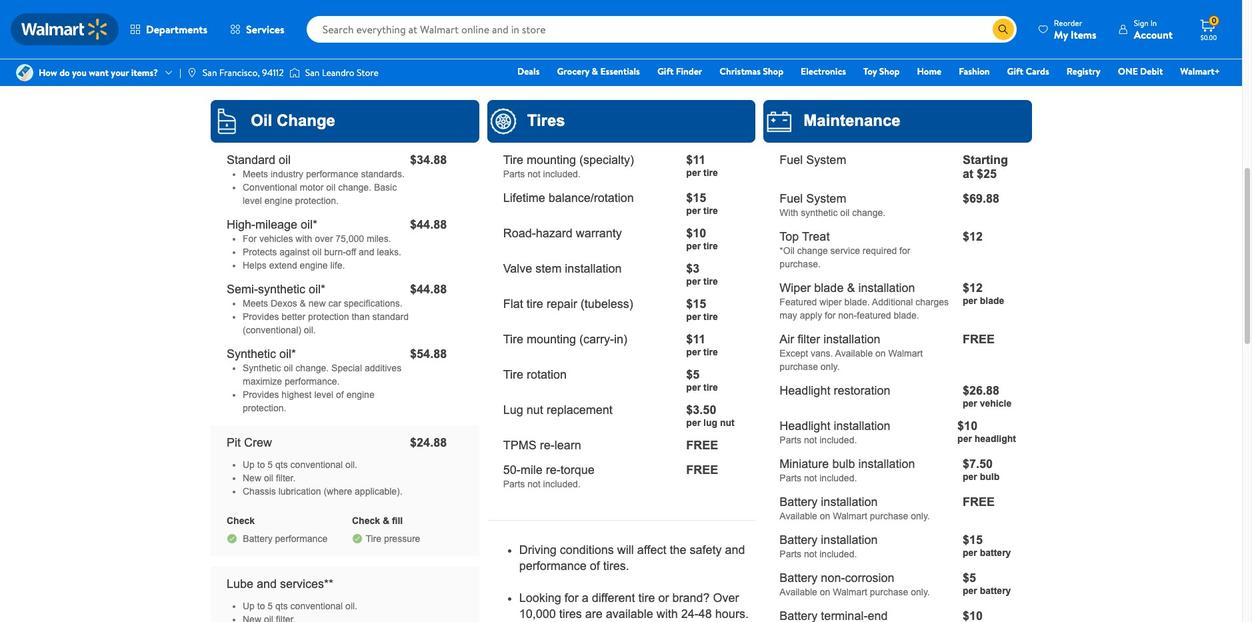 Task type: locate. For each thing, give the bounding box(es) containing it.
1 gift from the left
[[657, 65, 674, 78]]

1 horizontal spatial san
[[305, 66, 320, 79]]

gift left cards
[[1007, 65, 1024, 78]]

items
[[1071, 27, 1097, 42]]

1 horizontal spatial gift
[[1007, 65, 1024, 78]]

0 horizontal spatial gift
[[657, 65, 674, 78]]

1 san from the left
[[203, 66, 217, 79]]

 image for how
[[16, 64, 33, 81]]

gift
[[657, 65, 674, 78], [1007, 65, 1024, 78]]

 image right 94112
[[289, 66, 300, 79]]

1 shop from the left
[[763, 65, 784, 78]]

deals link
[[511, 64, 546, 79]]

san
[[203, 66, 217, 79], [305, 66, 320, 79]]

1 horizontal spatial shop
[[879, 65, 900, 78]]

sign in account
[[1134, 17, 1173, 42]]

registry link
[[1061, 64, 1107, 79]]

do
[[59, 66, 70, 79]]

walmart+ link
[[1174, 64, 1226, 79]]

2 gift from the left
[[1007, 65, 1024, 78]]

san leandro store
[[305, 66, 379, 79]]

&
[[592, 65, 598, 78]]

0 horizontal spatial san
[[203, 66, 217, 79]]

reorder
[[1054, 17, 1082, 28]]

francisco,
[[219, 66, 260, 79]]

electronics
[[801, 65, 846, 78]]

1 horizontal spatial  image
[[289, 66, 300, 79]]

your
[[111, 66, 129, 79]]

0 horizontal spatial  image
[[16, 64, 33, 81]]

0 horizontal spatial shop
[[763, 65, 784, 78]]

shop right "christmas"
[[763, 65, 784, 78]]

gift left finder
[[657, 65, 674, 78]]

shop for toy shop
[[879, 65, 900, 78]]

94112
[[262, 66, 284, 79]]

registry
[[1067, 65, 1101, 78]]

finder
[[676, 65, 702, 78]]

san francisco, 94112
[[203, 66, 284, 79]]

home
[[917, 65, 942, 78]]

items?
[[131, 66, 158, 79]]

shop for christmas shop
[[763, 65, 784, 78]]

$0.00
[[1201, 33, 1217, 42]]

christmas shop link
[[714, 64, 790, 79]]

sign
[[1134, 17, 1149, 28]]

fashion link
[[953, 64, 996, 79]]

 image left the how at top left
[[16, 64, 33, 81]]

deals
[[517, 65, 540, 78]]

cards
[[1026, 65, 1049, 78]]

shop inside christmas shop link
[[763, 65, 784, 78]]

gift for gift finder
[[657, 65, 674, 78]]

2 shop from the left
[[879, 65, 900, 78]]

essentials
[[600, 65, 640, 78]]

2 san from the left
[[305, 66, 320, 79]]

san right |
[[203, 66, 217, 79]]

home link
[[911, 64, 948, 79]]

 image
[[16, 64, 33, 81], [289, 66, 300, 79]]

grocery
[[557, 65, 590, 78]]

shop
[[763, 65, 784, 78], [879, 65, 900, 78]]

san left leandro at the left top
[[305, 66, 320, 79]]

shop right toy
[[879, 65, 900, 78]]

walmart+
[[1180, 65, 1220, 78]]

 image
[[187, 67, 197, 78]]

shop inside toy shop link
[[879, 65, 900, 78]]

services
[[246, 22, 284, 37]]



Task type: vqa. For each thing, say whether or not it's contained in the screenshot.
Custom Cakes
no



Task type: describe. For each thing, give the bounding box(es) containing it.
toy
[[864, 65, 877, 78]]

electronics link
[[795, 64, 852, 79]]

0 $0.00
[[1201, 15, 1217, 42]]

how
[[39, 66, 57, 79]]

gift cards link
[[1001, 64, 1055, 79]]

 image for san
[[289, 66, 300, 79]]

departments button
[[119, 13, 219, 45]]

want
[[89, 66, 109, 79]]

gift finder
[[657, 65, 702, 78]]

christmas
[[720, 65, 761, 78]]

Search search field
[[306, 16, 1017, 43]]

reorder my items
[[1054, 17, 1097, 42]]

christmas shop
[[720, 65, 784, 78]]

san for san leandro store
[[305, 66, 320, 79]]

grocery & essentials link
[[551, 64, 646, 79]]

Walmart Site-Wide search field
[[306, 16, 1017, 43]]

walmart image
[[21, 19, 108, 40]]

|
[[179, 66, 181, 79]]

services button
[[219, 13, 296, 45]]

one
[[1118, 65, 1138, 78]]

in
[[1151, 17, 1157, 28]]

gift for gift cards
[[1007, 65, 1024, 78]]

toy shop
[[864, 65, 900, 78]]

leandro
[[322, 66, 354, 79]]

grocery & essentials
[[557, 65, 640, 78]]

how do you want your items?
[[39, 66, 158, 79]]

fashion
[[959, 65, 990, 78]]

one debit link
[[1112, 64, 1169, 79]]

gift finder link
[[651, 64, 708, 79]]

my
[[1054, 27, 1068, 42]]

departments
[[146, 22, 207, 37]]

gift cards
[[1007, 65, 1049, 78]]

you
[[72, 66, 87, 79]]

san for san francisco, 94112
[[203, 66, 217, 79]]

store
[[357, 66, 379, 79]]

debit
[[1140, 65, 1163, 78]]

0
[[1212, 15, 1217, 26]]

one debit
[[1118, 65, 1163, 78]]

toy shop link
[[858, 64, 906, 79]]

search icon image
[[998, 24, 1009, 35]]

account
[[1134, 27, 1173, 42]]



